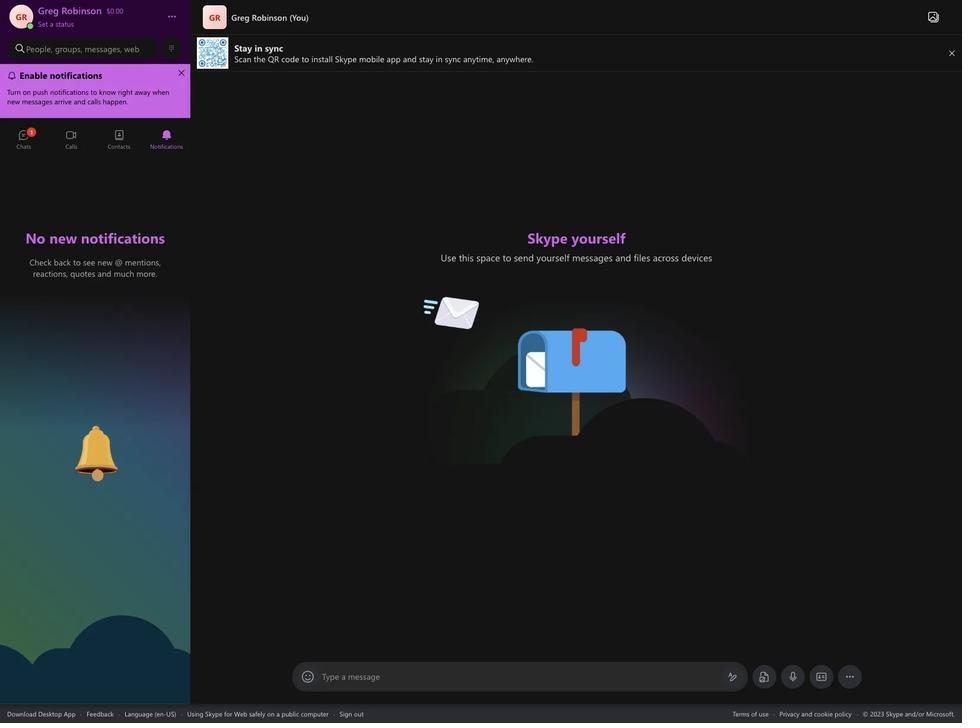 Task type: describe. For each thing, give the bounding box(es) containing it.
terms
[[733, 710, 750, 719]]

language (en-us)
[[125, 710, 176, 719]]

web
[[124, 43, 139, 54]]

of
[[751, 710, 757, 719]]

download
[[7, 710, 36, 719]]

language (en-us) link
[[125, 710, 176, 719]]

a for message
[[342, 672, 346, 683]]

Type a message text field
[[323, 672, 718, 684]]

type a message
[[322, 672, 380, 683]]

(en-
[[155, 710, 166, 719]]

using skype for web safely on a public computer
[[187, 710, 329, 719]]

type
[[322, 672, 339, 683]]

people, groups, messages, web button
[[9, 38, 157, 59]]

use
[[759, 710, 769, 719]]

sign out
[[340, 710, 364, 719]]

skype
[[205, 710, 222, 719]]

feedback link
[[87, 710, 114, 719]]

status
[[55, 19, 74, 28]]

set a status button
[[38, 17, 155, 28]]

message
[[348, 672, 380, 683]]

policy
[[835, 710, 852, 719]]

sign
[[340, 710, 352, 719]]

privacy
[[780, 710, 800, 719]]

language
[[125, 710, 153, 719]]

terms of use link
[[733, 710, 769, 719]]

download desktop app link
[[7, 710, 76, 719]]

messages,
[[85, 43, 122, 54]]

app
[[64, 710, 76, 719]]

bell
[[60, 421, 75, 433]]

cookie
[[814, 710, 833, 719]]



Task type: vqa. For each thing, say whether or not it's contained in the screenshot.
"Privacy"
yes



Task type: locate. For each thing, give the bounding box(es) containing it.
a right on in the left of the page
[[276, 710, 280, 719]]

sign out link
[[340, 710, 364, 719]]

2 horizontal spatial a
[[342, 672, 346, 683]]

tab list
[[0, 125, 190, 157]]

1 horizontal spatial a
[[276, 710, 280, 719]]

safely
[[249, 710, 265, 719]]

using
[[187, 710, 204, 719]]

desktop
[[38, 710, 62, 719]]

groups,
[[55, 43, 82, 54]]

privacy and cookie policy link
[[780, 710, 852, 719]]

a for status
[[50, 19, 53, 28]]

us)
[[166, 710, 176, 719]]

download desktop app
[[7, 710, 76, 719]]

computer
[[301, 710, 329, 719]]

using skype for web safely on a public computer link
[[187, 710, 329, 719]]

terms of use
[[733, 710, 769, 719]]

a inside button
[[50, 19, 53, 28]]

for
[[224, 710, 232, 719]]

0 horizontal spatial a
[[50, 19, 53, 28]]

a right set
[[50, 19, 53, 28]]

on
[[267, 710, 275, 719]]

set a status
[[38, 19, 74, 28]]

2 vertical spatial a
[[276, 710, 280, 719]]

privacy and cookie policy
[[780, 710, 852, 719]]

feedback
[[87, 710, 114, 719]]

a
[[50, 19, 53, 28], [342, 672, 346, 683], [276, 710, 280, 719]]

a right type
[[342, 672, 346, 683]]

0 vertical spatial a
[[50, 19, 53, 28]]

out
[[354, 710, 364, 719]]

set
[[38, 19, 48, 28]]

people,
[[26, 43, 53, 54]]

1 vertical spatial a
[[342, 672, 346, 683]]

public
[[282, 710, 299, 719]]

people, groups, messages, web
[[26, 43, 139, 54]]

web
[[234, 710, 247, 719]]

and
[[802, 710, 812, 719]]



